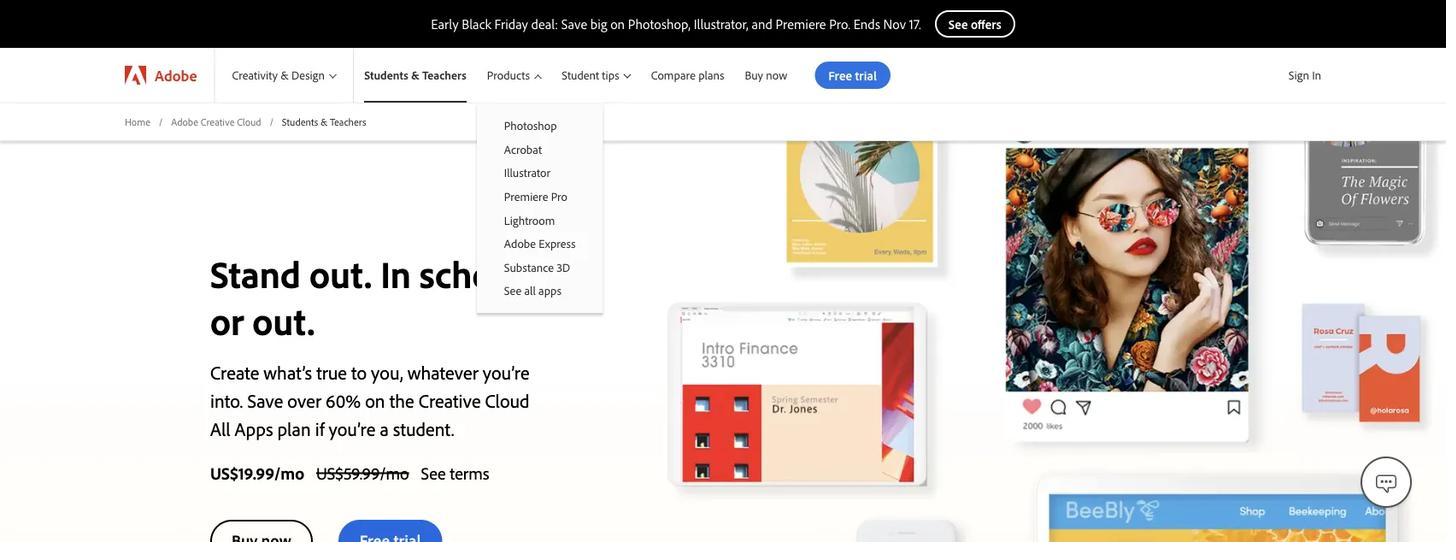 Task type: vqa. For each thing, say whether or not it's contained in the screenshot.
you
no



Task type: locate. For each thing, give the bounding box(es) containing it.
0 vertical spatial you're
[[483, 360, 530, 384]]

2 /mo from the left
[[380, 462, 409, 483]]

teachers down the creativity & design popup button
[[330, 115, 366, 128]]

illustrator
[[504, 165, 551, 180]]

students
[[364, 68, 409, 83], [282, 115, 318, 128]]

& inside the creativity & design popup button
[[281, 68, 289, 83]]

save left big
[[562, 15, 588, 32]]

/mo right 59
[[380, 462, 409, 483]]

0 horizontal spatial /mo
[[275, 462, 305, 483]]

save
[[562, 15, 588, 32], [247, 388, 283, 412]]

deal:
[[531, 15, 558, 32]]

.
[[253, 462, 256, 483], [360, 462, 362, 483]]

sign
[[1289, 68, 1310, 83]]

design
[[292, 68, 325, 83]]

students & teachers
[[364, 68, 467, 83], [282, 115, 366, 128]]

1 horizontal spatial premiere
[[776, 15, 826, 32]]

0 vertical spatial cloud
[[237, 115, 261, 128]]

0 horizontal spatial you're
[[329, 417, 376, 441]]

0 horizontal spatial creative
[[201, 115, 235, 128]]

cloud
[[237, 115, 261, 128], [485, 388, 530, 412]]

99 right 59
[[362, 462, 380, 483]]

students right design
[[364, 68, 409, 83]]

adobe right home
[[171, 115, 198, 128]]

1 horizontal spatial save
[[562, 15, 588, 32]]

see inside group
[[504, 283, 522, 298]]

students & teachers down the early
[[364, 68, 467, 83]]

adobe up "adobe creative cloud"
[[155, 65, 197, 85]]

0 vertical spatial students
[[364, 68, 409, 83]]

1 us$ from the left
[[210, 462, 239, 483]]

on right big
[[611, 15, 625, 32]]

you're
[[483, 360, 530, 384], [329, 417, 376, 441]]

99 right 19
[[256, 462, 275, 483]]

the
[[390, 388, 414, 412]]

99 for 59
[[362, 462, 380, 483]]

1 horizontal spatial students
[[364, 68, 409, 83]]

1 vertical spatial creative
[[419, 388, 481, 412]]

pro
[[551, 189, 568, 204]]

us$ for 19
[[210, 462, 239, 483]]

adobe up substance
[[504, 236, 536, 251]]

teachers
[[422, 68, 467, 83], [330, 115, 366, 128]]

1 vertical spatial cloud
[[485, 388, 530, 412]]

0 vertical spatial creative
[[201, 115, 235, 128]]

0 horizontal spatial see
[[421, 462, 446, 483]]

premiere
[[776, 15, 826, 32], [504, 189, 548, 204]]

0 vertical spatial adobe
[[155, 65, 197, 85]]

1 vertical spatial you're
[[329, 417, 376, 441]]

/mo for us$ 19 . 99 /mo
[[275, 462, 305, 483]]

substance 3d link
[[477, 255, 603, 279]]

students down design
[[282, 115, 318, 128]]

0 horizontal spatial us$
[[210, 462, 239, 483]]

& for the creativity & design popup button
[[281, 68, 289, 83]]

see all apps
[[504, 283, 562, 298]]

/mo right 19
[[275, 462, 305, 483]]

1 horizontal spatial .
[[360, 462, 362, 483]]

and
[[752, 15, 773, 32]]

see left all
[[504, 283, 522, 298]]

teachers down the early
[[422, 68, 467, 83]]

cloud down creativity
[[237, 115, 261, 128]]

99
[[256, 462, 275, 483], [362, 462, 380, 483]]

group containing photoshop
[[477, 103, 603, 313]]

premiere right the and
[[776, 15, 826, 32]]

see
[[504, 283, 522, 298], [421, 462, 446, 483]]

& inside 'students & teachers' link
[[411, 68, 420, 83]]

1 horizontal spatial on
[[611, 15, 625, 32]]

save inside create what's true to you, whatever you're into. save over 60% on the creative cloud all apps plan if you're a student.
[[247, 388, 283, 412]]

0 horizontal spatial save
[[247, 388, 283, 412]]

1 horizontal spatial creative
[[419, 388, 481, 412]]

2 horizontal spatial &
[[411, 68, 420, 83]]

in inside stand out. in school or out.
[[381, 250, 411, 297]]

premiere down illustrator
[[504, 189, 548, 204]]

you're right the whatever
[[483, 360, 530, 384]]

0 horizontal spatial teachers
[[330, 115, 366, 128]]

creativity & design button
[[215, 48, 353, 103]]

us$ for 59
[[316, 462, 344, 483]]

out. up what's
[[253, 297, 315, 344]]

2 99 from the left
[[362, 462, 380, 483]]

you're left a
[[329, 417, 376, 441]]

0 horizontal spatial in
[[381, 250, 411, 297]]

99 for 19
[[256, 462, 275, 483]]

adobe creative cloud
[[171, 115, 261, 128]]

tips
[[602, 68, 620, 83]]

creative
[[201, 115, 235, 128], [419, 388, 481, 412]]

0 horizontal spatial on
[[365, 388, 385, 412]]

1 vertical spatial teachers
[[330, 115, 366, 128]]

1 horizontal spatial /mo
[[380, 462, 409, 483]]

1 vertical spatial students
[[282, 115, 318, 128]]

2 . from the left
[[360, 462, 362, 483]]

whatever
[[408, 360, 479, 384]]

what's
[[264, 360, 312, 384]]

student tips button
[[552, 48, 641, 103]]

& for 'students & teachers' link
[[411, 68, 420, 83]]

0 horizontal spatial .
[[253, 462, 256, 483]]

home
[[125, 115, 150, 128]]

substance
[[504, 260, 554, 275]]

you,
[[371, 360, 403, 384]]

adobe express
[[504, 236, 576, 251]]

adobe
[[155, 65, 197, 85], [171, 115, 198, 128], [504, 236, 536, 251]]

see left terms
[[421, 462, 446, 483]]

us$ down if at the left of the page
[[316, 462, 344, 483]]

ends
[[854, 15, 881, 32]]

in right sign
[[1313, 68, 1322, 83]]

black
[[462, 15, 492, 32]]

see terms
[[421, 462, 490, 483]]

out.
[[310, 250, 372, 297], [253, 297, 315, 344]]

create what's true to you, whatever you're into. save over 60% on the creative cloud all apps plan if you're a student.
[[210, 360, 530, 441]]

1 horizontal spatial in
[[1313, 68, 1322, 83]]

1 vertical spatial see
[[421, 462, 446, 483]]

0 horizontal spatial students
[[282, 115, 318, 128]]

stand
[[210, 250, 301, 297]]

group
[[477, 103, 603, 313]]

us$ down all
[[210, 462, 239, 483]]

creativity & design
[[232, 68, 325, 83]]

premiere pro
[[504, 189, 568, 204]]

1 horizontal spatial us$
[[316, 462, 344, 483]]

1 horizontal spatial cloud
[[485, 388, 530, 412]]

in left school
[[381, 250, 411, 297]]

/mo for us$ 59 . 99 /mo
[[380, 462, 409, 483]]

to
[[351, 360, 367, 384]]

see for see terms
[[421, 462, 446, 483]]

us$
[[210, 462, 239, 483], [316, 462, 344, 483]]

students & teachers down design
[[282, 115, 366, 128]]

0 vertical spatial see
[[504, 283, 522, 298]]

1 . from the left
[[253, 462, 256, 483]]

1 99 from the left
[[256, 462, 275, 483]]

on
[[611, 15, 625, 32], [365, 388, 385, 412]]

on left the
[[365, 388, 385, 412]]

out. right stand
[[310, 250, 372, 297]]

1 vertical spatial premiere
[[504, 189, 548, 204]]

all
[[210, 417, 230, 441]]

apps
[[539, 283, 562, 298]]

2 us$ from the left
[[316, 462, 344, 483]]

creative inside create what's true to you, whatever you're into. save over 60% on the creative cloud all apps plan if you're a student.
[[419, 388, 481, 412]]

see for see all apps
[[504, 283, 522, 298]]

1 vertical spatial students & teachers
[[282, 115, 366, 128]]

1 vertical spatial adobe
[[171, 115, 198, 128]]

students inside 'students & teachers' link
[[364, 68, 409, 83]]

0 horizontal spatial 99
[[256, 462, 275, 483]]

in
[[1313, 68, 1322, 83], [381, 250, 411, 297]]

2 vertical spatial adobe
[[504, 236, 536, 251]]

0 vertical spatial on
[[611, 15, 625, 32]]

save up the apps
[[247, 388, 283, 412]]

over 60%
[[288, 388, 361, 412]]

1 horizontal spatial 99
[[362, 462, 380, 483]]

sign in
[[1289, 68, 1322, 83]]

1 horizontal spatial you're
[[483, 360, 530, 384]]

creative down creativity
[[201, 115, 235, 128]]

1 vertical spatial save
[[247, 388, 283, 412]]

1 vertical spatial on
[[365, 388, 385, 412]]

all
[[525, 283, 536, 298]]

us$ 59 . 99 /mo
[[316, 462, 409, 483]]

1 horizontal spatial see
[[504, 283, 522, 298]]

photoshop link
[[477, 114, 603, 137]]

in inside button
[[1313, 68, 1322, 83]]

cloud up terms
[[485, 388, 530, 412]]

0 horizontal spatial cloud
[[237, 115, 261, 128]]

true
[[317, 360, 347, 384]]

creative down the whatever
[[419, 388, 481, 412]]

0 vertical spatial in
[[1313, 68, 1322, 83]]

1 /mo from the left
[[275, 462, 305, 483]]

/mo
[[275, 462, 305, 483], [380, 462, 409, 483]]

1 vertical spatial in
[[381, 250, 411, 297]]

adobe for adobe express
[[504, 236, 536, 251]]

0 vertical spatial students & teachers
[[364, 68, 467, 83]]

substance 3d
[[504, 260, 570, 275]]

0 vertical spatial teachers
[[422, 68, 467, 83]]

0 horizontal spatial premiere
[[504, 189, 548, 204]]

0 horizontal spatial &
[[281, 68, 289, 83]]



Task type: describe. For each thing, give the bounding box(es) containing it.
19
[[239, 462, 253, 483]]

early black friday deal: save big on photoshop, illustrator, and premiere pro. ends nov 17.
[[431, 15, 922, 32]]

3d
[[557, 260, 570, 275]]

regularly at us$59.99 per month per license element
[[316, 462, 409, 483]]

illustrator link
[[477, 161, 603, 185]]

17.
[[910, 15, 922, 32]]

products button
[[477, 48, 552, 103]]

products
[[487, 68, 530, 83]]

compare plans link
[[641, 48, 735, 103]]

create
[[210, 360, 259, 384]]

if
[[315, 417, 324, 441]]

early
[[431, 15, 459, 32]]

plan
[[277, 417, 311, 441]]

apps
[[235, 417, 273, 441]]

school
[[420, 250, 523, 297]]

adobe express link
[[477, 232, 603, 255]]

buy now
[[745, 68, 788, 83]]

adobe creative cloud link
[[171, 115, 261, 129]]

home link
[[125, 115, 150, 129]]

1 horizontal spatial teachers
[[422, 68, 467, 83]]

terms
[[450, 462, 490, 483]]

lightroom link
[[477, 208, 603, 232]]

friday
[[495, 15, 528, 32]]

buy now link
[[735, 48, 798, 103]]

adobe link
[[108, 48, 214, 103]]

. for 59
[[360, 462, 362, 483]]

illustrator,
[[694, 15, 749, 32]]

buy
[[745, 68, 764, 83]]

student.
[[393, 417, 455, 441]]

photoshop
[[504, 118, 557, 133]]

59
[[344, 462, 360, 483]]

creativity
[[232, 68, 278, 83]]

. for 19
[[253, 462, 256, 483]]

now
[[766, 68, 788, 83]]

photoshop,
[[628, 15, 691, 32]]

stand out. in school or out.
[[210, 250, 523, 344]]

see all apps link
[[477, 279, 603, 302]]

0 vertical spatial save
[[562, 15, 588, 32]]

sign in button
[[1286, 61, 1325, 90]]

pro.
[[830, 15, 851, 32]]

students & teachers link
[[354, 48, 477, 103]]

nov
[[884, 15, 906, 32]]

adobe for adobe
[[155, 65, 197, 85]]

0 vertical spatial premiere
[[776, 15, 826, 32]]

us$19.99 per month per license element
[[210, 462, 305, 483]]

compare
[[651, 68, 696, 83]]

on inside create what's true to you, whatever you're into. save over 60% on the creative cloud all apps plan if you're a student.
[[365, 388, 385, 412]]

into.
[[210, 388, 243, 412]]

acrobat link
[[477, 137, 603, 161]]

adobe for adobe creative cloud
[[171, 115, 198, 128]]

express
[[539, 236, 576, 251]]

acrobat
[[504, 142, 542, 157]]

lightroom
[[504, 212, 555, 227]]

plans
[[699, 68, 725, 83]]

us$ 19 . 99 /mo
[[210, 462, 305, 483]]

see terms link
[[421, 462, 490, 483]]

compare plans
[[651, 68, 725, 83]]

student tips
[[562, 68, 620, 83]]

premiere pro link
[[477, 185, 603, 208]]

a
[[380, 417, 389, 441]]

or
[[210, 297, 244, 344]]

big
[[591, 15, 608, 32]]

cloud inside create what's true to you, whatever you're into. save over 60% on the creative cloud all apps plan if you're a student.
[[485, 388, 530, 412]]

1 horizontal spatial &
[[321, 115, 328, 128]]

student
[[562, 68, 599, 83]]



